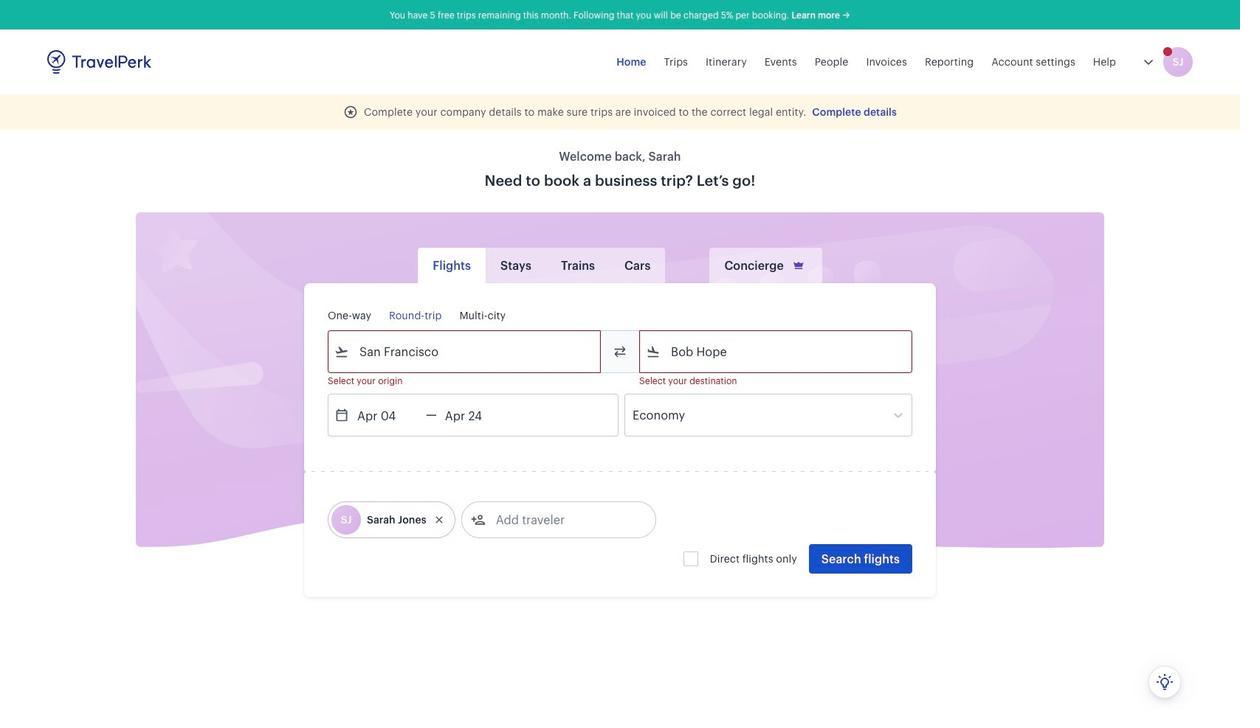 Task type: describe. For each thing, give the bounding box(es) containing it.
Add traveler search field
[[485, 509, 639, 532]]

From search field
[[349, 340, 581, 364]]

To search field
[[661, 340, 892, 364]]



Task type: locate. For each thing, give the bounding box(es) containing it.
Return text field
[[437, 395, 514, 436]]

Depart text field
[[349, 395, 426, 436]]



Task type: vqa. For each thing, say whether or not it's contained in the screenshot.
Move backward to switch to the previous month. image
no



